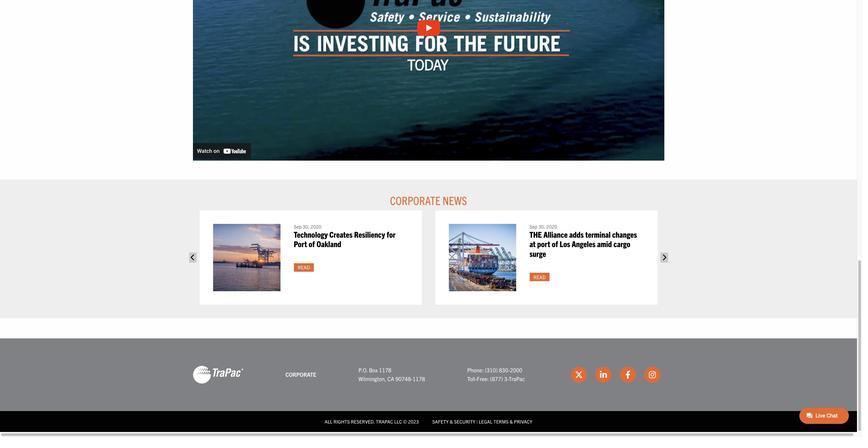 Task type: vqa. For each thing, say whether or not it's contained in the screenshot.
FOCUS: LIFE BELOW WATER
no



Task type: describe. For each thing, give the bounding box(es) containing it.
sep 30, 2020 technology creates resiliency for port of oakland
[[294, 224, 395, 249]]

terms
[[494, 419, 509, 425]]

of inside sep 30, 2020 technology creates resiliency for port of oakland
[[309, 239, 315, 249]]

(310)
[[485, 367, 498, 374]]

phone:
[[467, 367, 484, 374]]

trapac
[[509, 375, 525, 382]]

rights
[[334, 419, 350, 425]]

read link for the alliance adds terminal changes at port of los angeles amid cargo surge
[[530, 273, 550, 281]]

llc
[[394, 419, 402, 425]]

30, for the
[[538, 224, 545, 230]]

photo of trapac los angeles image
[[449, 224, 516, 291]]

3-
[[504, 375, 509, 382]]

2023
[[408, 419, 419, 425]]

corporate for corporate
[[285, 371, 316, 378]]

oakland
[[317, 239, 341, 249]]

privacy
[[514, 419, 532, 425]]

solid image
[[189, 252, 197, 263]]

sep 30, 2020 the alliance adds terminal changes at port of los angeles amid cargo surge
[[530, 224, 637, 259]]

all
[[325, 419, 333, 425]]

read for the alliance adds terminal changes at port of los angeles amid cargo surge
[[534, 274, 546, 280]]

amid
[[597, 239, 612, 249]]

safety
[[432, 419, 449, 425]]

resiliency
[[354, 229, 385, 239]]

trapac
[[376, 419, 393, 425]]

©
[[403, 419, 407, 425]]

port
[[294, 239, 307, 249]]

adds
[[569, 229, 584, 239]]

legal terms & privacy link
[[479, 419, 532, 425]]

changes
[[612, 229, 637, 239]]

read link for technology creates resiliency for port of oakland
[[294, 263, 314, 272]]

toll-
[[467, 375, 477, 382]]

creates
[[329, 229, 353, 239]]

security
[[454, 419, 475, 425]]

box
[[369, 367, 378, 374]]

phone: (310) 830-2000 toll-free: (877) 3-trapac
[[467, 367, 525, 382]]

corporate image
[[193, 365, 243, 384]]

free:
[[477, 375, 489, 382]]

corporate for corporate news
[[390, 193, 440, 207]]



Task type: locate. For each thing, give the bounding box(es) containing it.
1 & from the left
[[450, 419, 453, 425]]

0 horizontal spatial 30,
[[303, 224, 309, 230]]

0 horizontal spatial sep
[[294, 224, 302, 230]]

read down surge
[[534, 274, 546, 280]]

sep
[[294, 224, 302, 230], [530, 224, 537, 230]]

(877)
[[490, 375, 503, 382]]

angeles
[[572, 239, 596, 249]]

port
[[537, 239, 550, 249]]

0 vertical spatial read link
[[294, 263, 314, 272]]

safety & security link
[[432, 419, 475, 425]]

surge
[[530, 249, 546, 259]]

of right port
[[309, 239, 315, 249]]

0 vertical spatial read
[[298, 264, 310, 270]]

0 horizontal spatial 1178
[[379, 367, 391, 374]]

for
[[387, 229, 395, 239]]

corporate
[[390, 193, 440, 207], [285, 371, 316, 378]]

2020 inside sep 30, 2020 the alliance adds terminal changes at port of los angeles amid cargo surge
[[546, 224, 557, 230]]

1178 right ca
[[413, 375, 425, 382]]

1 vertical spatial read
[[534, 274, 546, 280]]

30, inside sep 30, 2020 technology creates resiliency for port of oakland
[[303, 224, 309, 230]]

at
[[530, 239, 536, 249]]

1178 up ca
[[379, 367, 391, 374]]

p.o. box 1178 wilmington, ca 90748-1178
[[358, 367, 425, 382]]

1 horizontal spatial of
[[552, 239, 558, 249]]

90748-
[[395, 375, 413, 382]]

1 horizontal spatial 2020
[[546, 224, 557, 230]]

2 & from the left
[[510, 419, 513, 425]]

1 horizontal spatial 30,
[[538, 224, 545, 230]]

1 horizontal spatial read
[[534, 274, 546, 280]]

0 horizontal spatial read
[[298, 264, 310, 270]]

sep inside sep 30, 2020 the alliance adds terminal changes at port of los angeles amid cargo surge
[[530, 224, 537, 230]]

legal
[[479, 419, 492, 425]]

0 vertical spatial 1178
[[379, 367, 391, 374]]

news
[[443, 193, 467, 207]]

technology
[[294, 229, 328, 239]]

1 horizontal spatial &
[[510, 419, 513, 425]]

2000
[[510, 367, 522, 374]]

& right the terms
[[510, 419, 513, 425]]

reserved.
[[351, 419, 375, 425]]

1 vertical spatial corporate
[[285, 371, 316, 378]]

0 horizontal spatial corporate
[[285, 371, 316, 378]]

2020 right the
[[546, 224, 557, 230]]

2020 for technology
[[311, 224, 321, 230]]

2020 inside sep 30, 2020 technology creates resiliency for port of oakland
[[311, 224, 321, 230]]

0 horizontal spatial &
[[450, 419, 453, 425]]

1 2020 from the left
[[311, 224, 321, 230]]

2020 up oakland
[[311, 224, 321, 230]]

2 30, from the left
[[538, 224, 545, 230]]

los
[[560, 239, 570, 249]]

cargo
[[614, 239, 630, 249]]

2 sep from the left
[[530, 224, 537, 230]]

the
[[530, 229, 542, 239]]

of inside sep 30, 2020 the alliance adds terminal changes at port of los angeles amid cargo surge
[[552, 239, 558, 249]]

1 horizontal spatial read link
[[530, 273, 550, 281]]

1 of from the left
[[309, 239, 315, 249]]

ca
[[387, 375, 394, 382]]

0 horizontal spatial of
[[309, 239, 315, 249]]

0 horizontal spatial 2020
[[311, 224, 321, 230]]

30, for technology
[[303, 224, 309, 230]]

2 of from the left
[[552, 239, 558, 249]]

of
[[309, 239, 315, 249], [552, 239, 558, 249]]

2020 for the
[[546, 224, 557, 230]]

2 2020 from the left
[[546, 224, 557, 230]]

830-
[[499, 367, 510, 374]]

sep for technology creates resiliency for port of oakland
[[294, 224, 302, 230]]

sep up at
[[530, 224, 537, 230]]

sep up port
[[294, 224, 302, 230]]

corporate news main content
[[186, 0, 671, 318]]

& right safety
[[450, 419, 453, 425]]

p.o.
[[358, 367, 368, 374]]

1 vertical spatial 1178
[[413, 375, 425, 382]]

0 vertical spatial corporate
[[390, 193, 440, 207]]

corporate news
[[390, 193, 467, 207]]

footer
[[0, 338, 857, 432]]

wilmington,
[[358, 375, 386, 382]]

1 sep from the left
[[294, 224, 302, 230]]

read link
[[294, 263, 314, 272], [530, 273, 550, 281]]

alliance
[[543, 229, 568, 239]]

terminal
[[585, 229, 611, 239]]

read link down surge
[[530, 273, 550, 281]]

safety & security | legal terms & privacy
[[432, 419, 532, 425]]

corporate inside corporate news "main content"
[[390, 193, 440, 207]]

sep for the alliance adds terminal changes at port of los angeles amid cargo surge
[[530, 224, 537, 230]]

1 horizontal spatial sep
[[530, 224, 537, 230]]

of left los
[[552, 239, 558, 249]]

30,
[[303, 224, 309, 230], [538, 224, 545, 230]]

0 horizontal spatial read link
[[294, 263, 314, 272]]

|
[[476, 419, 478, 425]]

solid image
[[660, 252, 668, 263]]

sep inside sep 30, 2020 technology creates resiliency for port of oakland
[[294, 224, 302, 230]]

1 horizontal spatial 1178
[[413, 375, 425, 382]]

1 horizontal spatial corporate
[[390, 193, 440, 207]]

1178
[[379, 367, 391, 374], [413, 375, 425, 382]]

2020
[[311, 224, 321, 230], [546, 224, 557, 230]]

&
[[450, 419, 453, 425], [510, 419, 513, 425]]

30, inside sep 30, 2020 the alliance adds terminal changes at port of los angeles amid cargo surge
[[538, 224, 545, 230]]

1 30, from the left
[[303, 224, 309, 230]]

1 vertical spatial read link
[[530, 273, 550, 281]]

read down port
[[298, 264, 310, 270]]

read
[[298, 264, 310, 270], [534, 274, 546, 280]]

read link down port
[[294, 263, 314, 272]]

read for technology creates resiliency for port of oakland
[[298, 264, 310, 270]]

footer containing p.o. box 1178
[[0, 338, 857, 432]]

all rights reserved. trapac llc © 2023
[[325, 419, 419, 425]]



